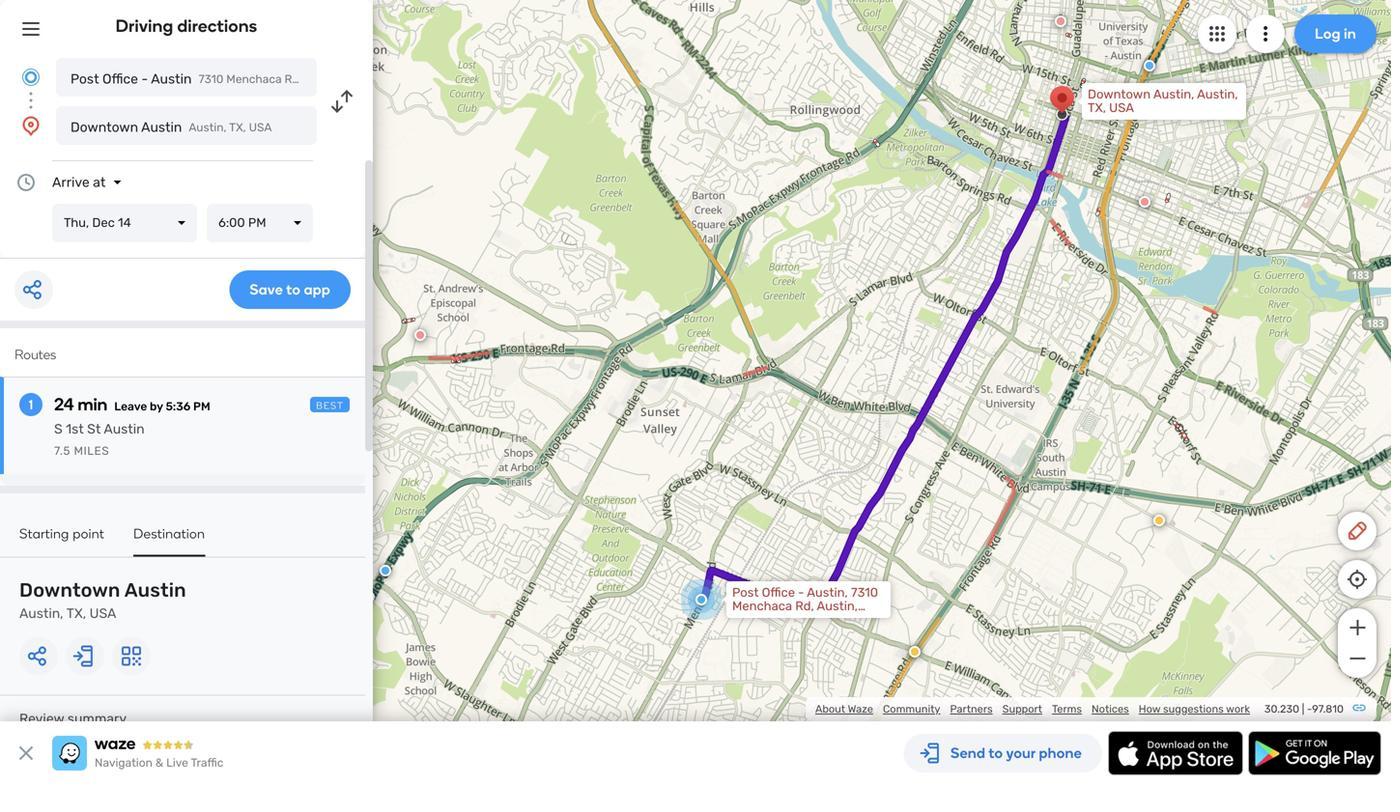 Task type: vqa. For each thing, say whether or not it's contained in the screenshot.
Driving
yes



Task type: locate. For each thing, give the bounding box(es) containing it.
0 vertical spatial tx,
[[1088, 101, 1107, 116]]

1 vertical spatial office
[[762, 586, 795, 601]]

about waze community partners support terms notices how suggestions work
[[816, 703, 1251, 716]]

1 vertical spatial downtown
[[71, 119, 138, 135]]

rd,
[[796, 599, 815, 614]]

0 horizontal spatial usa
[[90, 606, 116, 622]]

0 vertical spatial downtown
[[1088, 87, 1151, 102]]

pm inside list box
[[248, 216, 266, 231]]

dec
[[92, 216, 115, 231]]

6:00
[[218, 216, 245, 231]]

- down driving
[[142, 71, 148, 87]]

24
[[54, 394, 74, 415]]

1 vertical spatial pm
[[193, 400, 210, 414]]

starting point button
[[19, 526, 104, 555]]

1 vertical spatial -
[[799, 586, 805, 601]]

office
[[102, 71, 138, 87], [762, 586, 795, 601]]

0 horizontal spatial post
[[71, 71, 99, 87]]

tx,
[[1088, 101, 1107, 116], [229, 121, 246, 134], [66, 606, 86, 622]]

downtown austin austin, tx, usa
[[71, 119, 272, 135], [19, 579, 186, 622]]

post office - austin button
[[56, 58, 317, 97]]

partners link
[[951, 703, 993, 716]]

0 horizontal spatial pm
[[193, 400, 210, 414]]

downtown inside downtown austin, austin, tx, usa
[[1088, 87, 1151, 102]]

terms link
[[1053, 703, 1083, 716]]

leave
[[114, 400, 147, 414]]

by
[[150, 400, 163, 414]]

- inside 'post office - austin' button
[[142, 71, 148, 87]]

- right |
[[1308, 703, 1313, 716]]

location image
[[19, 114, 43, 137]]

0 vertical spatial downtown austin austin, tx, usa
[[71, 119, 272, 135]]

2 horizontal spatial -
[[1308, 703, 1313, 716]]

1 horizontal spatial office
[[762, 586, 795, 601]]

2 vertical spatial road closed image
[[415, 330, 426, 341]]

office for austin,
[[762, 586, 795, 601]]

0 horizontal spatial -
[[142, 71, 148, 87]]

1 horizontal spatial road closed image
[[1055, 15, 1067, 27]]

zoom in image
[[1346, 617, 1370, 640]]

1 vertical spatial hazard image
[[910, 647, 921, 658]]

austin inside button
[[151, 71, 192, 87]]

0 horizontal spatial office
[[102, 71, 138, 87]]

road closed image
[[1055, 15, 1067, 27], [1140, 196, 1151, 208], [415, 330, 426, 341]]

-
[[142, 71, 148, 87], [799, 586, 805, 601], [1308, 703, 1313, 716]]

1 vertical spatial tx,
[[229, 121, 246, 134]]

2 vertical spatial -
[[1308, 703, 1313, 716]]

1 horizontal spatial hazard image
[[1154, 515, 1166, 527]]

0 vertical spatial office
[[102, 71, 138, 87]]

notices link
[[1092, 703, 1130, 716]]

- up "united"
[[799, 586, 805, 601]]

office down driving
[[102, 71, 138, 87]]

1 vertical spatial road closed image
[[1140, 196, 1151, 208]]

post
[[71, 71, 99, 87], [733, 586, 759, 601]]

0 vertical spatial police image
[[1144, 60, 1156, 72]]

best
[[316, 400, 344, 412]]

post inside 'post office - austin' button
[[71, 71, 99, 87]]

0 vertical spatial -
[[142, 71, 148, 87]]

downtown austin austin, tx, usa down point
[[19, 579, 186, 622]]

downtown inside downtown austin austin, tx, usa
[[19, 579, 120, 602]]

5:36
[[166, 400, 191, 414]]

post right current location icon
[[71, 71, 99, 87]]

live
[[166, 757, 188, 770]]

office for austin
[[102, 71, 138, 87]]

office inside button
[[102, 71, 138, 87]]

downtown austin austin, tx, usa down 'post office - austin' button
[[71, 119, 272, 135]]

police image
[[1144, 60, 1156, 72], [363, 592, 375, 603]]

austin down leave
[[104, 421, 145, 437]]

post up texas,
[[733, 586, 759, 601]]

pm
[[248, 216, 266, 231], [193, 400, 210, 414]]

1 horizontal spatial -
[[799, 586, 805, 601]]

st
[[87, 421, 101, 437]]

united
[[772, 613, 811, 628]]

waze
[[848, 703, 874, 716]]

destination button
[[133, 526, 205, 557]]

hazard image
[[1154, 515, 1166, 527], [910, 647, 921, 658]]

0 vertical spatial usa
[[1110, 101, 1135, 116]]

link image
[[1352, 701, 1368, 716]]

0 horizontal spatial hazard image
[[910, 647, 921, 658]]

1 horizontal spatial pm
[[248, 216, 266, 231]]

0 horizontal spatial police image
[[363, 592, 375, 603]]

office inside post office - austin, 7310 menchaca rd, austin, texas, united states
[[762, 586, 795, 601]]

miles
[[74, 445, 109, 458]]

2 vertical spatial tx,
[[66, 606, 86, 622]]

24 min leave by 5:36 pm
[[54, 394, 210, 415]]

austin down driving directions
[[151, 71, 192, 87]]

downtown
[[1088, 87, 1151, 102], [71, 119, 138, 135], [19, 579, 120, 602]]

1 vertical spatial usa
[[249, 121, 272, 134]]

austin,
[[1154, 87, 1195, 102], [1198, 87, 1239, 102], [189, 121, 227, 134], [807, 586, 848, 601], [817, 599, 858, 614], [19, 606, 63, 622]]

how suggestions work link
[[1139, 703, 1251, 716]]

- inside post office - austin, 7310 menchaca rd, austin, texas, united states
[[799, 586, 805, 601]]

pm right 5:36 on the bottom left of the page
[[193, 400, 210, 414]]

1 vertical spatial post
[[733, 586, 759, 601]]

austin
[[151, 71, 192, 87], [141, 119, 182, 135], [104, 421, 145, 437], [124, 579, 186, 602]]

0 vertical spatial post
[[71, 71, 99, 87]]

summary
[[67, 711, 127, 727]]

about waze link
[[816, 703, 874, 716]]

suggestions
[[1164, 703, 1224, 716]]

2 horizontal spatial tx,
[[1088, 101, 1107, 116]]

thu, dec 14 list box
[[52, 204, 197, 243]]

office left rd,
[[762, 586, 795, 601]]

s 1st st austin 7.5 miles
[[54, 421, 145, 458]]

states
[[814, 613, 852, 628]]

2 horizontal spatial usa
[[1110, 101, 1135, 116]]

1 vertical spatial downtown austin austin, tx, usa
[[19, 579, 186, 622]]

0 vertical spatial pm
[[248, 216, 266, 231]]

1
[[29, 397, 33, 413]]

post for post office - austin, 7310 menchaca rd, austin, texas, united states
[[733, 586, 759, 601]]

navigation
[[95, 757, 153, 770]]

2 vertical spatial downtown
[[19, 579, 120, 602]]

usa
[[1110, 101, 1135, 116], [249, 121, 272, 134], [90, 606, 116, 622]]

thu,
[[64, 216, 89, 231]]

downtown austin, austin, tx, usa
[[1088, 87, 1239, 116]]

support
[[1003, 703, 1043, 716]]

2 horizontal spatial road closed image
[[1140, 196, 1151, 208]]

1 horizontal spatial usa
[[249, 121, 272, 134]]

- for 97.810
[[1308, 703, 1313, 716]]

1 horizontal spatial post
[[733, 586, 759, 601]]

pm right 6:00
[[248, 216, 266, 231]]

routes
[[14, 347, 56, 363]]

post inside post office - austin, 7310 menchaca rd, austin, texas, united states
[[733, 586, 759, 601]]

post office - austin, 7310 menchaca rd, austin, texas, united states
[[733, 586, 879, 628]]

thu, dec 14
[[64, 216, 131, 231]]



Task type: describe. For each thing, give the bounding box(es) containing it.
point
[[73, 526, 104, 542]]

work
[[1227, 703, 1251, 716]]

destination
[[133, 526, 205, 542]]

directions
[[177, 15, 258, 36]]

7310
[[851, 586, 879, 601]]

austin inside s 1st st austin 7.5 miles
[[104, 421, 145, 437]]

terms
[[1053, 703, 1083, 716]]

community
[[883, 703, 941, 716]]

how
[[1139, 703, 1161, 716]]

community link
[[883, 703, 941, 716]]

1 horizontal spatial tx,
[[229, 121, 246, 134]]

texas,
[[733, 613, 769, 628]]

starting point
[[19, 526, 104, 542]]

post for post office - austin
[[71, 71, 99, 87]]

arrive at
[[52, 174, 106, 190]]

driving directions
[[116, 15, 258, 36]]

driving
[[116, 15, 173, 36]]

notices
[[1092, 703, 1130, 716]]

about
[[816, 703, 846, 716]]

austin down 'post office - austin' button
[[141, 119, 182, 135]]

zoom out image
[[1346, 648, 1370, 671]]

traffic
[[191, 757, 224, 770]]

1 vertical spatial police image
[[363, 592, 375, 603]]

30.230
[[1265, 703, 1300, 716]]

austin down destination 'button'
[[124, 579, 186, 602]]

14
[[118, 216, 131, 231]]

6:00 pm
[[218, 216, 266, 231]]

current location image
[[19, 66, 43, 89]]

min
[[78, 394, 108, 415]]

review
[[19, 711, 64, 727]]

1 horizontal spatial police image
[[1144, 60, 1156, 72]]

6:00 pm list box
[[207, 204, 313, 243]]

starting
[[19, 526, 69, 542]]

7.5
[[54, 445, 71, 458]]

navigation & live traffic
[[95, 757, 224, 770]]

police image
[[380, 565, 391, 577]]

x image
[[14, 742, 38, 766]]

menchaca
[[733, 599, 793, 614]]

pencil image
[[1346, 520, 1370, 543]]

0 horizontal spatial road closed image
[[415, 330, 426, 341]]

2 vertical spatial usa
[[90, 606, 116, 622]]

s
[[54, 421, 63, 437]]

30.230 | -97.810
[[1265, 703, 1344, 716]]

clock image
[[14, 171, 38, 194]]

post office - austin
[[71, 71, 192, 87]]

at
[[93, 174, 106, 190]]

0 vertical spatial hazard image
[[1154, 515, 1166, 527]]

|
[[1303, 703, 1305, 716]]

arrive
[[52, 174, 90, 190]]

0 horizontal spatial tx,
[[66, 606, 86, 622]]

1st
[[66, 421, 84, 437]]

usa inside downtown austin, austin, tx, usa
[[1110, 101, 1135, 116]]

tx, inside downtown austin, austin, tx, usa
[[1088, 101, 1107, 116]]

&
[[155, 757, 163, 770]]

review summary
[[19, 711, 127, 727]]

pm inside 24 min leave by 5:36 pm
[[193, 400, 210, 414]]

- for austin,
[[799, 586, 805, 601]]

- for austin
[[142, 71, 148, 87]]

support link
[[1003, 703, 1043, 716]]

partners
[[951, 703, 993, 716]]

0 vertical spatial road closed image
[[1055, 15, 1067, 27]]

97.810
[[1313, 703, 1344, 716]]



